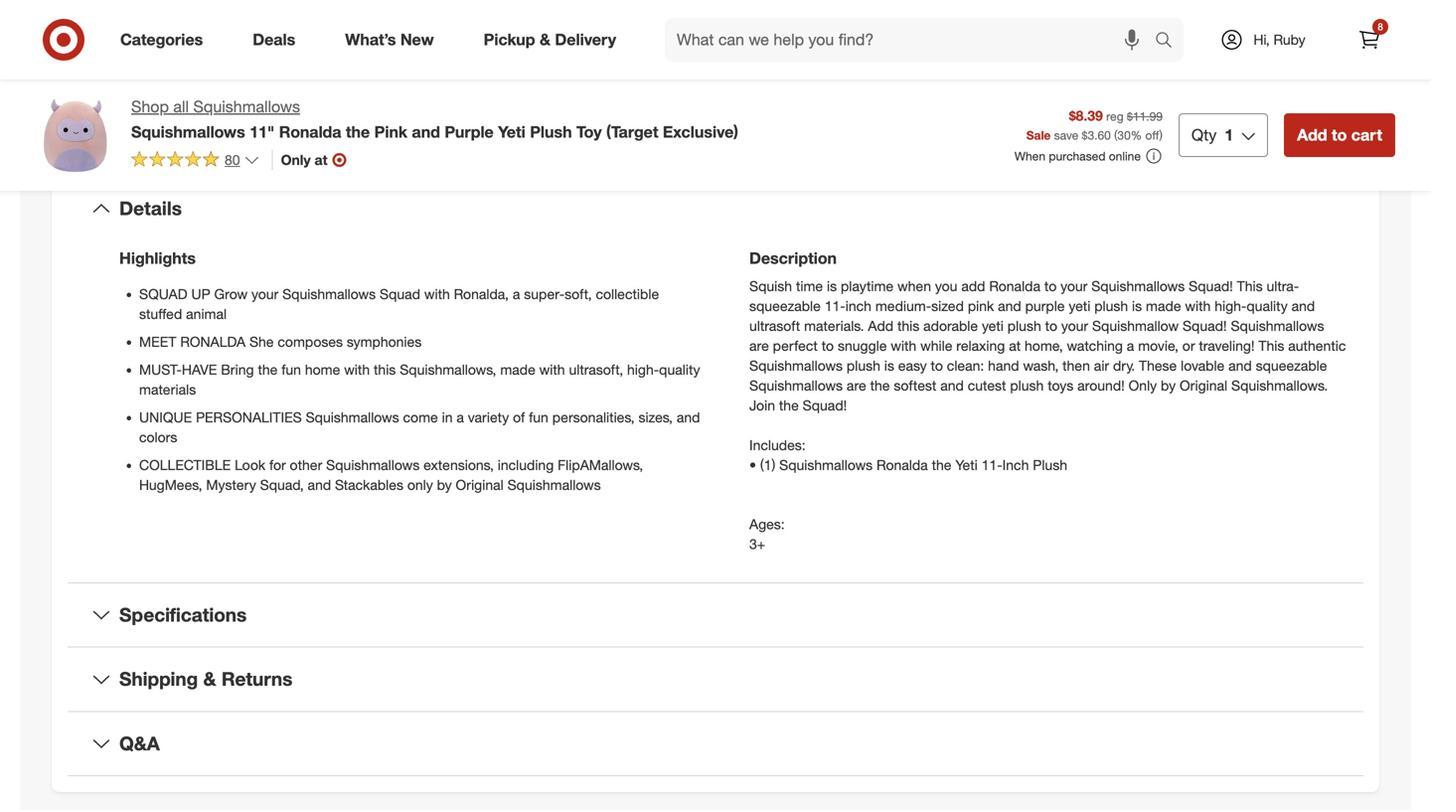 Task type: vqa. For each thing, say whether or not it's contained in the screenshot.
this to the left
yes



Task type: locate. For each thing, give the bounding box(es) containing it.
11- inside includes: •   (1) squishmallows ronalda the yeti 11-inch plush
[[982, 456, 1003, 473]]

made up squishmallow
[[1146, 297, 1181, 314]]

is left easy
[[884, 357, 895, 374]]

0 vertical spatial &
[[540, 30, 551, 49]]

(1)
[[760, 456, 776, 473]]

is up squishmallow
[[1132, 297, 1142, 314]]

1 vertical spatial are
[[847, 377, 866, 394]]

this down medium-
[[898, 317, 920, 334]]

2 horizontal spatial is
[[1132, 297, 1142, 314]]

squishmallows inside includes: •   (1) squishmallows ronalda the yeti 11-inch plush
[[779, 456, 873, 473]]

0 horizontal spatial fun
[[282, 361, 301, 378]]

categories
[[120, 30, 203, 49]]

$8.39 reg $11.99 sale save $ 3.60 ( 30 % off )
[[1027, 107, 1163, 143]]

squad! up traveling! at the top right of page
[[1189, 277, 1233, 295]]

with left the ultrasoft,
[[539, 361, 565, 378]]

the down she
[[258, 361, 278, 378]]

$8.39
[[1069, 107, 1103, 124]]

1 vertical spatial only
[[1129, 377, 1157, 394]]

0 vertical spatial plush
[[530, 122, 572, 142]]

0 horizontal spatial quality
[[659, 361, 700, 378]]

0 vertical spatial yeti
[[498, 122, 526, 142]]

variety
[[468, 408, 509, 426]]

1 horizontal spatial 11-
[[982, 456, 1003, 473]]

only
[[281, 151, 311, 168], [1129, 377, 1157, 394]]

1 horizontal spatial is
[[884, 357, 895, 374]]

1 vertical spatial this
[[898, 317, 920, 334]]

1 horizontal spatial fun
[[529, 408, 549, 426]]

1 horizontal spatial a
[[513, 285, 520, 303]]

air
[[1094, 357, 1109, 374]]

1 horizontal spatial by
[[1161, 377, 1176, 394]]

a
[[513, 285, 520, 303], [1127, 337, 1135, 354], [457, 408, 464, 426]]

by down these
[[1161, 377, 1176, 394]]

0 vertical spatial add
[[1297, 125, 1328, 145]]

1 horizontal spatial &
[[540, 30, 551, 49]]

time
[[796, 277, 823, 295]]

off
[[1146, 128, 1160, 143]]

1 vertical spatial squad!
[[1183, 317, 1227, 334]]

1 vertical spatial a
[[1127, 337, 1135, 354]]

ronalda
[[279, 122, 341, 142], [989, 277, 1041, 295], [877, 456, 928, 473]]

authentic
[[1288, 337, 1346, 354]]

1 vertical spatial add
[[868, 317, 894, 334]]

0 vertical spatial original
[[1180, 377, 1228, 394]]

and inside unique personalities squishmallows come in a variety of fun personalities, sizes, and colors
[[677, 408, 700, 426]]

1 vertical spatial is
[[1132, 297, 1142, 314]]

only right 80
[[281, 151, 311, 168]]

0 horizontal spatial this
[[374, 361, 396, 378]]

squishmallows down 'home'
[[306, 408, 399, 426]]

yeti down pink
[[982, 317, 1004, 334]]

0 vertical spatial 11-
[[825, 297, 846, 314]]

high-
[[1215, 297, 1247, 314], [627, 361, 659, 378]]

for
[[269, 456, 286, 473]]

80
[[225, 151, 240, 168]]

add up snuggle
[[868, 317, 894, 334]]

0 vertical spatial is
[[827, 277, 837, 295]]

specifications button
[[68, 583, 1364, 647]]

with up or
[[1185, 297, 1211, 314]]

a inside unique personalities squishmallows come in a variety of fun personalities, sizes, and colors
[[457, 408, 464, 426]]

the inside includes: •   (1) squishmallows ronalda the yeti 11-inch plush
[[932, 456, 952, 473]]

about
[[633, 117, 698, 144]]

0 horizontal spatial high-
[[627, 361, 659, 378]]

must-
[[139, 361, 182, 378]]

& inside dropdown button
[[203, 668, 216, 690]]

are
[[750, 337, 769, 354], [847, 377, 866, 394]]

your right grow
[[251, 285, 279, 303]]

1 vertical spatial yeti
[[956, 456, 978, 473]]

only at
[[281, 151, 328, 168]]

pickup & delivery link
[[467, 18, 641, 62]]

your up watching
[[1062, 317, 1089, 334]]

& left returns
[[203, 668, 216, 690]]

traveling!
[[1199, 337, 1255, 354]]

the left pink on the top left of page
[[346, 122, 370, 142]]

11- down cutest
[[982, 456, 1003, 473]]

your inside the squad up grow your squishmallows squad with ronalda, a super-soft, collectible stuffed animal
[[251, 285, 279, 303]]

quality down ultra-
[[1247, 297, 1288, 314]]

2 horizontal spatial this
[[898, 317, 920, 334]]

0 horizontal spatial yeti
[[498, 122, 526, 142]]

a down squishmallow
[[1127, 337, 1135, 354]]

0 horizontal spatial 11-
[[825, 297, 846, 314]]

sponsored
[[1337, 33, 1396, 48]]

by
[[1161, 377, 1176, 394], [437, 476, 452, 493]]

squishmallows inside the squad up grow your squishmallows squad with ronalda, a super-soft, collectible stuffed animal
[[282, 285, 376, 303]]

1 vertical spatial quality
[[659, 361, 700, 378]]

yeti right purple
[[1069, 297, 1091, 314]]

images
[[381, 37, 432, 56]]

1 vertical spatial 11-
[[982, 456, 1003, 473]]

3.60
[[1088, 128, 1111, 143]]

is
[[827, 277, 837, 295], [1132, 297, 1142, 314], [884, 357, 895, 374]]

come
[[403, 408, 438, 426]]

playtime
[[841, 277, 894, 295]]

are down 'ultrasoft' at the right of the page
[[750, 337, 769, 354]]

show more images button
[[282, 25, 445, 69]]

a right 'in'
[[457, 408, 464, 426]]

1 horizontal spatial only
[[1129, 377, 1157, 394]]

hugmees,
[[139, 476, 202, 493]]

and right pink on the top left of page
[[412, 122, 440, 142]]

only down these
[[1129, 377, 1157, 394]]

0 vertical spatial high-
[[1215, 297, 1247, 314]]

0 horizontal spatial is
[[827, 277, 837, 295]]

q&a
[[119, 732, 160, 755]]

plush inside shop all squishmallows squishmallows 11" ronalda the pink and purple yeti plush toy (target exclusive)
[[530, 122, 572, 142]]

and down "other"
[[308, 476, 331, 493]]

squishmallows up 11"
[[193, 97, 300, 116]]

0 vertical spatial ronalda
[[279, 122, 341, 142]]

30
[[1118, 128, 1131, 143]]

with right squad
[[424, 285, 450, 303]]

this left item
[[705, 117, 744, 144]]

squishmallows down perfect
[[750, 357, 843, 374]]

squishmallows up composes
[[282, 285, 376, 303]]

search
[[1146, 32, 1194, 51]]

1 horizontal spatial plush
[[1033, 456, 1068, 473]]

%
[[1131, 128, 1142, 143]]

2 horizontal spatial a
[[1127, 337, 1135, 354]]

q&a button
[[68, 712, 1364, 775]]

1 horizontal spatial yeti
[[1069, 297, 1091, 314]]

& right pickup on the left of page
[[540, 30, 551, 49]]

at
[[315, 151, 328, 168], [1009, 337, 1021, 354]]

includes: •   (1) squishmallows ronalda the yeti 11-inch plush
[[750, 436, 1068, 473]]

1 horizontal spatial made
[[1146, 297, 1181, 314]]

fun right "of"
[[529, 408, 549, 426]]

0 horizontal spatial made
[[500, 361, 536, 378]]

squad!
[[1189, 277, 1233, 295], [1183, 317, 1227, 334], [803, 396, 847, 414]]

original inside squish time is playtime when you add ronalda to your squishmallows squad! this ultra- squeezable 11-inch medium-sized pink and purple yeti plush is made with high-quality and ultrasoft materials. add this adorable yeti plush to your squishmallow squad! squishmallows are perfect to snuggle with while relaxing at home, watching a movie, or traveling! this authentic squishmallows plush is easy to clean: hand wash, then air dry. these lovable and squeezable squishmallows are the softest and cutest plush toys around! only by original squishmallows. join the squad!
[[1180, 377, 1228, 394]]

0 horizontal spatial add
[[868, 317, 894, 334]]

to inside button
[[1332, 125, 1347, 145]]

original down extensions,
[[456, 476, 504, 493]]

2 horizontal spatial ronalda
[[989, 277, 1041, 295]]

then
[[1063, 357, 1090, 374]]

made up "of"
[[500, 361, 536, 378]]

add left cart
[[1297, 125, 1328, 145]]

and right sizes,
[[677, 408, 700, 426]]

delivery
[[555, 30, 616, 49]]

plush
[[530, 122, 572, 142], [1033, 456, 1068, 473]]

high- right the ultrasoft,
[[627, 361, 659, 378]]

2 vertical spatial ronalda
[[877, 456, 928, 473]]

qty 1
[[1192, 125, 1234, 145]]

yeti left inch
[[956, 456, 978, 473]]

ronalda down the softest
[[877, 456, 928, 473]]

details
[[119, 197, 182, 220]]

yeti
[[498, 122, 526, 142], [956, 456, 978, 473]]

0 horizontal spatial original
[[456, 476, 504, 493]]

squad! up includes:
[[803, 396, 847, 414]]

1 vertical spatial original
[[456, 476, 504, 493]]

around!
[[1078, 377, 1125, 394]]

0 vertical spatial a
[[513, 285, 520, 303]]

high- inside must-have bring the fun home with this squishmallows, made with ultrasoft, high-quality materials
[[627, 361, 659, 378]]

0 vertical spatial only
[[281, 151, 311, 168]]

0 horizontal spatial plush
[[530, 122, 572, 142]]

0 horizontal spatial yeti
[[982, 317, 1004, 334]]

11- up materials.
[[825, 297, 846, 314]]

0 horizontal spatial ronalda
[[279, 122, 341, 142]]

home,
[[1025, 337, 1063, 354]]

look
[[235, 456, 265, 473]]

this up squishmallows.
[[1259, 337, 1285, 354]]

1 vertical spatial ronalda
[[989, 277, 1041, 295]]

unique personalities squishmallows come in a variety of fun personalities, sizes, and colors
[[139, 408, 700, 446]]

0 vertical spatial quality
[[1247, 297, 1288, 314]]

this left ultra-
[[1237, 277, 1263, 295]]

by right only
[[437, 476, 452, 493]]

squad
[[380, 285, 420, 303]]

1 vertical spatial high-
[[627, 361, 659, 378]]

and down traveling! at the top right of page
[[1229, 357, 1252, 374]]

2 vertical spatial is
[[884, 357, 895, 374]]

0 vertical spatial made
[[1146, 297, 1181, 314]]

a inside squish time is playtime when you add ronalda to your squishmallows squad! this ultra- squeezable 11-inch medium-sized pink and purple yeti plush is made with high-quality and ultrasoft materials. add this adorable yeti plush to your squishmallow squad! squishmallows are perfect to snuggle with while relaxing at home, watching a movie, or traveling! this authentic squishmallows plush is easy to clean: hand wash, then air dry. these lovable and squeezable squishmallows are the softest and cutest plush toys around! only by original squishmallows. join the squad!
[[1127, 337, 1135, 354]]

fun inside must-have bring the fun home with this squishmallows, made with ultrasoft, high-quality materials
[[282, 361, 301, 378]]

0 vertical spatial at
[[315, 151, 328, 168]]

sized
[[932, 297, 964, 314]]

advertisement region
[[740, 0, 1396, 31]]

and inside collectible look for other squishmallows extensions, including flipamallows, hugmees, mystery squad, and stackables only by original squishmallows
[[308, 476, 331, 493]]

to down while
[[931, 357, 943, 374]]

quality
[[1247, 297, 1288, 314], [659, 361, 700, 378]]

this inside squish time is playtime when you add ronalda to your squishmallows squad! this ultra- squeezable 11-inch medium-sized pink and purple yeti plush is made with high-quality and ultrasoft materials. add this adorable yeti plush to your squishmallow squad! squishmallows are perfect to snuggle with while relaxing at home, watching a movie, or traveling! this authentic squishmallows plush is easy to clean: hand wash, then air dry. these lovable and squeezable squishmallows are the softest and cutest plush toys around! only by original squishmallows. join the squad!
[[898, 317, 920, 334]]

0 vertical spatial fun
[[282, 361, 301, 378]]

and down ultra-
[[1292, 297, 1315, 314]]

1 horizontal spatial original
[[1180, 377, 1228, 394]]

squishmallows up stackables
[[326, 456, 420, 473]]

this inside must-have bring the fun home with this squishmallows, made with ultrasoft, high-quality materials
[[374, 361, 396, 378]]

grow
[[214, 285, 248, 303]]

ronalda inside squish time is playtime when you add ronalda to your squishmallows squad! this ultra- squeezable 11-inch medium-sized pink and purple yeti plush is made with high-quality and ultrasoft materials. add this adorable yeti plush to your squishmallow squad! squishmallows are perfect to snuggle with while relaxing at home, watching a movie, or traveling! this authentic squishmallows plush is easy to clean: hand wash, then air dry. these lovable and squeezable squishmallows are the softest and cutest plush toys around! only by original squishmallows. join the squad!
[[989, 277, 1041, 295]]

yeti inside includes: •   (1) squishmallows ronalda the yeti 11-inch plush
[[956, 456, 978, 473]]

squeezable up 'ultrasoft' at the right of the page
[[750, 297, 821, 314]]

easy
[[898, 357, 927, 374]]

the left inch
[[932, 456, 952, 473]]

description
[[750, 248, 837, 268]]

0 vertical spatial squeezable
[[750, 297, 821, 314]]

qty
[[1192, 125, 1217, 145]]

fun down meet ronalda she composes symphonies
[[282, 361, 301, 378]]

plush up home,
[[1008, 317, 1041, 334]]

0 vertical spatial are
[[750, 337, 769, 354]]

image of squishmallows 11" ronalda the pink and purple yeti plush toy (target exclusive) image
[[36, 95, 115, 175]]

&
[[540, 30, 551, 49], [203, 668, 216, 690]]

& for pickup
[[540, 30, 551, 49]]

0 horizontal spatial squeezable
[[750, 297, 821, 314]]

this down symphonies
[[374, 361, 396, 378]]

0 horizontal spatial by
[[437, 476, 452, 493]]

by inside collectible look for other squishmallows extensions, including flipamallows, hugmees, mystery squad, and stackables only by original squishmallows
[[437, 476, 452, 493]]

collectible look for other squishmallows extensions, including flipamallows, hugmees, mystery squad, and stackables only by original squishmallows
[[139, 456, 643, 493]]

quality inside must-have bring the fun home with this squishmallows, made with ultrasoft, high-quality materials
[[659, 361, 700, 378]]

1 vertical spatial yeti
[[982, 317, 1004, 334]]

hi, ruby
[[1254, 31, 1306, 48]]

squishmallows,
[[400, 361, 496, 378]]

yeti right purple
[[498, 122, 526, 142]]

sale
[[1027, 128, 1051, 143]]

0 horizontal spatial at
[[315, 151, 328, 168]]

toy
[[577, 122, 602, 142]]

1 vertical spatial by
[[437, 476, 452, 493]]

0 horizontal spatial &
[[203, 668, 216, 690]]

squad! up or
[[1183, 317, 1227, 334]]

1 vertical spatial at
[[1009, 337, 1021, 354]]

squishmallows down includes:
[[779, 456, 873, 473]]

animal
[[186, 305, 227, 322]]

ronalda up only at
[[279, 122, 341, 142]]

0 horizontal spatial a
[[457, 408, 464, 426]]

1 horizontal spatial at
[[1009, 337, 1021, 354]]

shop all squishmallows squishmallows 11" ronalda the pink and purple yeti plush toy (target exclusive)
[[131, 97, 738, 142]]

at up hand
[[1009, 337, 1021, 354]]

made inside squish time is playtime when you add ronalda to your squishmallows squad! this ultra- squeezable 11-inch medium-sized pink and purple yeti plush is made with high-quality and ultrasoft materials. add this adorable yeti plush to your squishmallow squad! squishmallows are perfect to snuggle with while relaxing at home, watching a movie, or traveling! this authentic squishmallows plush is easy to clean: hand wash, then air dry. these lovable and squeezable squishmallows are the softest and cutest plush toys around! only by original squishmallows. join the squad!
[[1146, 297, 1181, 314]]

1 vertical spatial fun
[[529, 408, 549, 426]]

ronalda up purple
[[989, 277, 1041, 295]]

1 horizontal spatial add
[[1297, 125, 1328, 145]]

high- up traveling! at the top right of page
[[1215, 297, 1247, 314]]

1 horizontal spatial ronalda
[[877, 456, 928, 473]]

8
[[1378, 20, 1383, 33]]

0 vertical spatial by
[[1161, 377, 1176, 394]]

1 vertical spatial &
[[203, 668, 216, 690]]

add inside squish time is playtime when you add ronalda to your squishmallows squad! this ultra- squeezable 11-inch medium-sized pink and purple yeti plush is made with high-quality and ultrasoft materials. add this adorable yeti plush to your squishmallow squad! squishmallows are perfect to snuggle with while relaxing at home, watching a movie, or traveling! this authentic squishmallows plush is easy to clean: hand wash, then air dry. these lovable and squeezable squishmallows are the softest and cutest plush toys around! only by original squishmallows. join the squad!
[[868, 317, 894, 334]]

ultra-
[[1267, 277, 1299, 295]]

1 vertical spatial squeezable
[[1256, 357, 1328, 374]]

is right the time
[[827, 277, 837, 295]]

1 vertical spatial made
[[500, 361, 536, 378]]

fun
[[282, 361, 301, 378], [529, 408, 549, 426]]

1 vertical spatial plush
[[1033, 456, 1068, 473]]

quality up sizes,
[[659, 361, 700, 378]]

and right pink
[[998, 297, 1022, 314]]

to left cart
[[1332, 125, 1347, 145]]

only inside squish time is playtime when you add ronalda to your squishmallows squad! this ultra- squeezable 11-inch medium-sized pink and purple yeti plush is made with high-quality and ultrasoft materials. add this adorable yeti plush to your squishmallow squad! squishmallows are perfect to snuggle with while relaxing at home, watching a movie, or traveling! this authentic squishmallows plush is easy to clean: hand wash, then air dry. these lovable and squeezable squishmallows are the softest and cutest plush toys around! only by original squishmallows. join the squad!
[[1129, 377, 1157, 394]]

1 horizontal spatial this
[[705, 117, 744, 144]]

plush left toy
[[530, 122, 572, 142]]

1 horizontal spatial high-
[[1215, 297, 1247, 314]]

at right 80
[[315, 151, 328, 168]]

2 vertical spatial a
[[457, 408, 464, 426]]

including
[[498, 456, 554, 473]]

new
[[400, 30, 434, 49]]

ages:
[[750, 516, 785, 533]]

original inside collectible look for other squishmallows extensions, including flipamallows, hugmees, mystery squad, and stackables only by original squishmallows
[[456, 476, 504, 493]]

a left super-
[[513, 285, 520, 303]]

squishmallows down the all
[[131, 122, 245, 142]]

1 horizontal spatial quality
[[1247, 297, 1288, 314]]

plush down snuggle
[[847, 357, 881, 374]]

1 horizontal spatial yeti
[[956, 456, 978, 473]]

plush up squishmallow
[[1095, 297, 1128, 314]]

what's new
[[345, 30, 434, 49]]

squeezable up squishmallows.
[[1256, 357, 1328, 374]]

squishmallows inside unique personalities squishmallows come in a variety of fun personalities, sizes, and colors
[[306, 408, 399, 426]]

plush right inch
[[1033, 456, 1068, 473]]

original down the lovable
[[1180, 377, 1228, 394]]

categories link
[[103, 18, 228, 62]]

are down snuggle
[[847, 377, 866, 394]]

the inside shop all squishmallows squishmallows 11" ronalda the pink and purple yeti plush toy (target exclusive)
[[346, 122, 370, 142]]

plush down wash, at top
[[1010, 377, 1044, 394]]

2 vertical spatial this
[[374, 361, 396, 378]]



Task type: describe. For each thing, give the bounding box(es) containing it.
up
[[191, 285, 210, 303]]

collectible
[[596, 285, 659, 303]]

pink
[[968, 297, 994, 314]]

materials
[[139, 381, 196, 398]]

and down clean:
[[941, 377, 964, 394]]

1
[[1225, 125, 1234, 145]]

shop
[[131, 97, 169, 116]]

show
[[295, 37, 335, 56]]

•
[[750, 456, 756, 473]]

when purchased online
[[1015, 149, 1141, 164]]

soft,
[[565, 285, 592, 303]]

a inside the squad up grow your squishmallows squad with ronalda, a super-soft, collectible stuffed animal
[[513, 285, 520, 303]]

to up purple
[[1045, 277, 1057, 295]]

adorable
[[924, 317, 978, 334]]

made inside must-have bring the fun home with this squishmallows, made with ultrasoft, high-quality materials
[[500, 361, 536, 378]]

search button
[[1146, 18, 1194, 66]]

super-
[[524, 285, 565, 303]]

to down materials.
[[822, 337, 834, 354]]

perfect
[[773, 337, 818, 354]]

11- inside squish time is playtime when you add ronalda to your squishmallows squad! this ultra- squeezable 11-inch medium-sized pink and purple yeti plush is made with high-quality and ultrasoft materials. add this adorable yeti plush to your squishmallow squad! squishmallows are perfect to snuggle with while relaxing at home, watching a movie, or traveling! this authentic squishmallows plush is easy to clean: hand wash, then air dry. these lovable and squeezable squishmallows are the softest and cutest plush toys around! only by original squishmallows. join the squad!
[[825, 297, 846, 314]]

she
[[249, 333, 274, 350]]

exclusive)
[[663, 122, 738, 142]]

softest
[[894, 377, 937, 394]]

add
[[962, 277, 986, 295]]

pickup
[[484, 30, 535, 49]]

online
[[1109, 149, 1141, 164]]

high- inside squish time is playtime when you add ronalda to your squishmallows squad! this ultra- squeezable 11-inch medium-sized pink and purple yeti plush is made with high-quality and ultrasoft materials. add this adorable yeti plush to your squishmallow squad! squishmallows are perfect to snuggle with while relaxing at home, watching a movie, or traveling! this authentic squishmallows plush is easy to clean: hand wash, then air dry. these lovable and squeezable squishmallows are the softest and cutest plush toys around! only by original squishmallows. join the squad!
[[1215, 297, 1247, 314]]

collectible
[[139, 456, 231, 473]]

wash,
[[1023, 357, 1059, 374]]

watching
[[1067, 337, 1123, 354]]

ronalda,
[[454, 285, 509, 303]]

the right join
[[779, 396, 799, 414]]

must-have bring the fun home with this squishmallows, made with ultrasoft, high-quality materials
[[139, 361, 700, 398]]

1 vertical spatial this
[[1259, 337, 1285, 354]]

by inside squish time is playtime when you add ronalda to your squishmallows squad! this ultra- squeezable 11-inch medium-sized pink and purple yeti plush is made with high-quality and ultrasoft materials. add this adorable yeti plush to your squishmallow squad! squishmallows are perfect to snuggle with while relaxing at home, watching a movie, or traveling! this authentic squishmallows plush is easy to clean: hand wash, then air dry. these lovable and squeezable squishmallows are the softest and cutest plush toys around! only by original squishmallows. join the squad!
[[1161, 377, 1176, 394]]

0 vertical spatial this
[[1237, 277, 1263, 295]]

squish time is playtime when you add ronalda to your squishmallows squad! this ultra- squeezable 11-inch medium-sized pink and purple yeti plush is made with high-quality and ultrasoft materials. add this adorable yeti plush to your squishmallow squad! squishmallows are perfect to snuggle with while relaxing at home, watching a movie, or traveling! this authentic squishmallows plush is easy to clean: hand wash, then air dry. these lovable and squeezable squishmallows are the softest and cutest plush toys around! only by original squishmallows. join the squad!
[[750, 277, 1346, 414]]

colors
[[139, 428, 177, 446]]

0 vertical spatial this
[[705, 117, 744, 144]]

80 link
[[131, 150, 260, 173]]

squish
[[750, 277, 792, 295]]

you
[[935, 277, 958, 295]]

add to cart
[[1297, 125, 1383, 145]]

quality inside squish time is playtime when you add ronalda to your squishmallows squad! this ultra- squeezable 11-inch medium-sized pink and purple yeti plush is made with high-quality and ultrasoft materials. add this adorable yeti plush to your squishmallow squad! squishmallows are perfect to snuggle with while relaxing at home, watching a movie, or traveling! this authentic squishmallows plush is easy to clean: hand wash, then air dry. these lovable and squeezable squishmallows are the softest and cutest plush toys around! only by original squishmallows. join the squad!
[[1247, 297, 1288, 314]]

3+
[[750, 536, 766, 553]]

2 vertical spatial squad!
[[803, 396, 847, 414]]

with right 'home'
[[344, 361, 370, 378]]

ronalda inside includes: •   (1) squishmallows ronalda the yeti 11-inch plush
[[877, 456, 928, 473]]

squishmallows down including
[[508, 476, 601, 493]]

at inside squish time is playtime when you add ronalda to your squishmallows squad! this ultra- squeezable 11-inch medium-sized pink and purple yeti plush is made with high-quality and ultrasoft materials. add this adorable yeti plush to your squishmallow squad! squishmallows are perfect to snuggle with while relaxing at home, watching a movie, or traveling! this authentic squishmallows plush is easy to clean: hand wash, then air dry. these lovable and squeezable squishmallows are the softest and cutest plush toys around! only by original squishmallows. join the squad!
[[1009, 337, 1021, 354]]

with inside the squad up grow your squishmallows squad with ronalda, a super-soft, collectible stuffed animal
[[424, 285, 450, 303]]

squad,
[[260, 476, 304, 493]]

fun inside unique personalities squishmallows come in a variety of fun personalities, sizes, and colors
[[529, 408, 549, 426]]

0 vertical spatial squad!
[[1189, 277, 1233, 295]]

what's new link
[[328, 18, 459, 62]]

inch
[[1003, 456, 1029, 473]]

all
[[173, 97, 189, 116]]

squishmallows down ultra-
[[1231, 317, 1325, 334]]

when
[[898, 277, 931, 295]]

ronalda inside shop all squishmallows squishmallows 11" ronalda the pink and purple yeti plush toy (target exclusive)
[[279, 122, 341, 142]]

dry.
[[1113, 357, 1135, 374]]

squad
[[139, 285, 187, 303]]

toys
[[1048, 377, 1074, 394]]

shipping
[[119, 668, 198, 690]]

returns
[[222, 668, 293, 690]]

8 link
[[1348, 18, 1392, 62]]

hi,
[[1254, 31, 1270, 48]]

shipping & returns button
[[68, 648, 1364, 711]]

deals
[[253, 30, 295, 49]]

your up purple
[[1061, 277, 1088, 295]]

What can we help you find? suggestions appear below search field
[[665, 18, 1160, 62]]

0 vertical spatial yeti
[[1069, 297, 1091, 314]]

composes
[[278, 333, 343, 350]]

the left the softest
[[870, 377, 890, 394]]

purple
[[445, 122, 494, 142]]

medium-
[[876, 297, 932, 314]]

& for shipping
[[203, 668, 216, 690]]

squad up grow your squishmallows squad with ronalda, a super-soft, collectible stuffed animal
[[139, 285, 659, 322]]

materials.
[[804, 317, 864, 334]]

flipamallows,
[[558, 456, 643, 473]]

)
[[1160, 128, 1163, 143]]

yeti inside shop all squishmallows squishmallows 11" ronalda the pink and purple yeti plush toy (target exclusive)
[[498, 122, 526, 142]]

plush inside includes: •   (1) squishmallows ronalda the yeti 11-inch plush
[[1033, 456, 1068, 473]]

pink
[[374, 122, 407, 142]]

stackables
[[335, 476, 404, 493]]

details button
[[68, 177, 1364, 240]]

squishmallow
[[1092, 317, 1179, 334]]

lovable
[[1181, 357, 1225, 374]]

0 horizontal spatial are
[[750, 337, 769, 354]]

in
[[442, 408, 453, 426]]

with up easy
[[891, 337, 917, 354]]

pickup & delivery
[[484, 30, 616, 49]]

save
[[1054, 128, 1079, 143]]

join
[[750, 396, 775, 414]]

to down purple
[[1045, 317, 1058, 334]]

or
[[1183, 337, 1195, 354]]

squishmallows.
[[1232, 377, 1328, 394]]

reg
[[1106, 109, 1124, 124]]

extensions,
[[424, 456, 494, 473]]

personalities,
[[552, 408, 635, 426]]

0 horizontal spatial only
[[281, 151, 311, 168]]

hand
[[988, 357, 1019, 374]]

add inside button
[[1297, 125, 1328, 145]]

includes:
[[750, 436, 806, 454]]

unique
[[139, 408, 192, 426]]

and inside shop all squishmallows squishmallows 11" ronalda the pink and purple yeti plush toy (target exclusive)
[[412, 122, 440, 142]]

deals link
[[236, 18, 320, 62]]

what's
[[345, 30, 396, 49]]

squishmallows up join
[[750, 377, 843, 394]]

1 horizontal spatial are
[[847, 377, 866, 394]]

ronalda
[[180, 333, 246, 350]]

1 horizontal spatial squeezable
[[1256, 357, 1328, 374]]

squishmallows up squishmallow
[[1092, 277, 1185, 295]]

the inside must-have bring the fun home with this squishmallows, made with ultrasoft, high-quality materials
[[258, 361, 278, 378]]

$
[[1082, 128, 1088, 143]]

only
[[407, 476, 433, 493]]

purchased
[[1049, 149, 1106, 164]]



